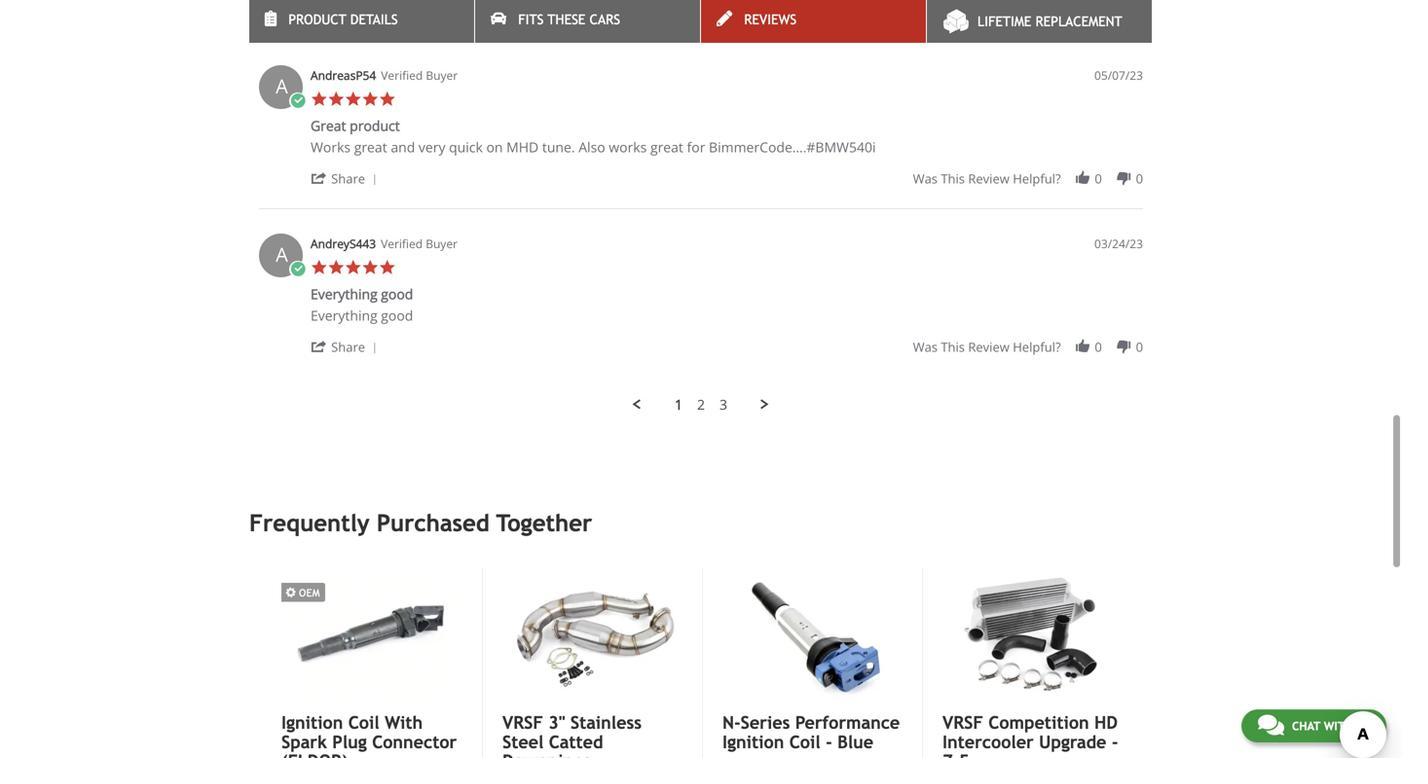 Task type: vqa. For each thing, say whether or not it's contained in the screenshot.
Competition
yes



Task type: describe. For each thing, give the bounding box(es) containing it.
0 right vote down review by andreasp54 on  7 may 2023 image
[[1136, 170, 1143, 188]]

series
[[741, 713, 790, 733]]

3 star image from the left
[[379, 91, 396, 108]]

chat
[[1292, 720, 1320, 733]]

product details
[[288, 12, 398, 27]]

buyer for everything good
[[426, 236, 458, 252]]

tab panel containing a
[[249, 0, 1153, 414]]

this for great product works great and very quick on mhd tune. also works great for bimmercode….#bmw540i
[[941, 170, 965, 188]]

frequently purchased together
[[249, 510, 592, 537]]

plug
[[332, 732, 367, 753]]

fits
[[518, 12, 544, 27]]

for
[[687, 138, 705, 156]]

vrsf 3" stainless steel catted downpipes link
[[502, 713, 681, 758]]

reviews
[[744, 12, 797, 27]]

share for everything
[[331, 339, 365, 356]]

purchased
[[377, 510, 489, 537]]

these
[[548, 12, 585, 27]]

verified for product
[[381, 67, 423, 83]]

andreys443 verified buyer
[[311, 236, 458, 252]]

menu containing 1
[[249, 396, 1153, 414]]

ignition inside ignition coil with spark plug connector (eldor)
[[281, 713, 343, 733]]

andreasp54
[[311, 67, 376, 83]]

lifetime
[[978, 14, 1031, 29]]

everything good everything good
[[311, 285, 413, 325]]

with
[[385, 713, 423, 733]]

1 good from the top
[[381, 285, 413, 304]]

steel
[[502, 732, 544, 753]]

great product works great and very quick on mhd tune. also works great for bimmercode….#bmw540i
[[311, 117, 876, 156]]

ignition coil with spark plug connector (eldor)
[[281, 713, 457, 758]]

was this review helpful? for great product works great and very quick on mhd tune. also works great for bimmercode….#bmw540i
[[913, 170, 1061, 188]]

0 for vote down review by andreys443 on 24 mar 2023 image
[[1095, 339, 1102, 356]]

product
[[288, 12, 346, 27]]

spark
[[281, 732, 327, 753]]

buyer for great product
[[426, 67, 458, 83]]

andreasp54 verified buyer
[[311, 67, 458, 83]]

fits these cars
[[518, 12, 620, 27]]

a for everything good everything good
[[276, 241, 288, 268]]

- for coil
[[826, 732, 832, 753]]

also
[[579, 138, 605, 156]]

ignition coil with spark plug connector (eldor) link
[[281, 713, 461, 758]]

vrsf 3" stainless steel catted downpipes
[[502, 713, 642, 758]]

a for great product works great and very quick on mhd tune. also works great for bimmercode….#bmw540i
[[276, 73, 288, 100]]

was this review helpful? for everything good everything good
[[913, 339, 1061, 356]]

reviews link
[[701, 0, 926, 43]]

everything good heading
[[311, 285, 413, 307]]

vote down review by williamj938 on 19 jun 2023 image
[[1115, 2, 1132, 19]]

share image for works
[[311, 170, 328, 187]]

1 group from the top
[[913, 2, 1143, 19]]

was for everything good everything good
[[913, 339, 938, 356]]

lifetime replacement
[[978, 14, 1122, 29]]

great
[[311, 117, 346, 135]]

us
[[1356, 720, 1370, 733]]

intercooler
[[943, 732, 1034, 753]]

2 star image from the left
[[362, 91, 379, 108]]

1 everything from the top
[[311, 285, 377, 304]]

downpipes
[[502, 751, 591, 758]]

(eldor)
[[281, 751, 348, 758]]

seperator image for great
[[369, 174, 380, 186]]

and
[[391, 138, 415, 156]]

circle checkmark image
[[289, 261, 306, 278]]

quick
[[449, 138, 483, 156]]

7.5
[[943, 751, 969, 758]]

helpful? for everything good everything good
[[1013, 339, 1061, 356]]

catted
[[549, 732, 603, 753]]

vrsf 3 image
[[502, 568, 681, 701]]

replacement
[[1036, 14, 1122, 29]]

- for upgrade
[[1112, 732, 1118, 753]]

1 great from the left
[[354, 138, 387, 156]]

vrsf competition hd intercooler upgrade - 7.5 image
[[943, 568, 1121, 701]]

works
[[311, 138, 351, 156]]

competition
[[989, 713, 1089, 733]]

n-series performance ignition coil - blue image
[[722, 568, 901, 701]]

0 for vote down review by williamj938 on 19 jun 2023 icon
[[1095, 2, 1102, 19]]

helpful? for great product works great and very quick on mhd tune. also works great for bimmercode….#bmw540i
[[1013, 170, 1061, 188]]

1 was this review helpful? from the top
[[913, 2, 1061, 19]]

mhd
[[506, 138, 539, 156]]

2
[[697, 396, 705, 414]]

share for works
[[331, 170, 365, 188]]

hd
[[1094, 713, 1118, 733]]

3 link
[[720, 396, 727, 414]]

product details link
[[249, 0, 474, 43]]



Task type: locate. For each thing, give the bounding box(es) containing it.
1 was from the top
[[913, 2, 938, 19]]

on
[[486, 138, 503, 156]]

review for everything good everything good
[[968, 339, 1010, 356]]

0 vertical spatial verified buyer heading
[[381, 67, 458, 84]]

cars
[[590, 12, 620, 27]]

1 vertical spatial share
[[331, 339, 365, 356]]

tab panel
[[249, 0, 1153, 414]]

1 vertical spatial review
[[968, 170, 1010, 188]]

was for great product works great and very quick on mhd tune. also works great for bimmercode….#bmw540i
[[913, 170, 938, 188]]

3"
[[548, 713, 565, 733]]

vrsf inside vrsf 3" stainless steel catted downpipes
[[502, 713, 543, 733]]

2 was from the top
[[913, 170, 938, 188]]

buyer
[[426, 67, 458, 83], [426, 236, 458, 252]]

vrsf competition hd intercooler upgrade - 7.5
[[943, 713, 1118, 758]]

1 vertical spatial good
[[381, 306, 413, 325]]

3 was this review helpful? from the top
[[913, 339, 1061, 356]]

0 horizontal spatial ignition
[[281, 713, 343, 733]]

verified buyer heading for good
[[381, 236, 458, 252]]

2 this from the top
[[941, 170, 965, 188]]

verified buyer heading for product
[[381, 67, 458, 84]]

helpful? left vote up review by andreys443 on 24 mar 2023 icon
[[1013, 339, 1061, 356]]

3 group from the top
[[913, 339, 1143, 356]]

vrsf up the 7.5
[[943, 713, 983, 733]]

3 helpful? from the top
[[1013, 339, 1061, 356]]

0 vertical spatial share image
[[311, 170, 328, 187]]

1 review from the top
[[968, 2, 1010, 19]]

performance
[[795, 713, 900, 733]]

1 share image from the top
[[311, 170, 328, 187]]

0 right vote up review by andreasp54 on  7 may 2023 icon
[[1095, 170, 1102, 188]]

andreys443
[[311, 236, 376, 252]]

share button for everything
[[311, 338, 384, 356]]

0 vertical spatial buyer
[[426, 67, 458, 83]]

vote up review by andreys443 on 24 mar 2023 image
[[1074, 339, 1091, 356]]

0 horizontal spatial great
[[354, 138, 387, 156]]

was this review helpful? left vote up review by andreasp54 on  7 may 2023 icon
[[913, 170, 1061, 188]]

-
[[826, 732, 832, 753], [1112, 732, 1118, 753]]

verified for good
[[381, 236, 423, 252]]

1 horizontal spatial vrsf
[[943, 713, 983, 733]]

1 vertical spatial everything
[[311, 306, 377, 325]]

1 vertical spatial helpful?
[[1013, 170, 1061, 188]]

3 this from the top
[[941, 339, 965, 356]]

2 share from the top
[[331, 339, 365, 356]]

this
[[941, 2, 965, 19], [941, 170, 965, 188], [941, 339, 965, 356]]

coil inside ignition coil with spark plug connector (eldor)
[[348, 713, 379, 733]]

tune.
[[542, 138, 575, 156]]

2 vrsf from the left
[[943, 713, 983, 733]]

a
[[276, 73, 288, 100], [276, 241, 288, 268]]

0 vertical spatial group
[[913, 2, 1143, 19]]

1 share from the top
[[331, 170, 365, 188]]

a left circle checkmark image
[[276, 73, 288, 100]]

1 vertical spatial was
[[913, 170, 938, 188]]

ignition left performance
[[722, 732, 784, 753]]

vote down review by andreasp54 on  7 may 2023 image
[[1115, 170, 1132, 187]]

share button
[[311, 169, 384, 188], [311, 338, 384, 356]]

2 share button from the top
[[311, 338, 384, 356]]

1 vertical spatial a
[[276, 241, 288, 268]]

helpful? left vote up review by williamj938 on 19 jun 2023 image on the right top of page
[[1013, 2, 1061, 19]]

share button down works at the left
[[311, 169, 384, 188]]

0 vertical spatial seperator image
[[369, 174, 380, 186]]

coil
[[348, 713, 379, 733], [789, 732, 820, 753]]

2 was this review helpful? from the top
[[913, 170, 1061, 188]]

lifetime replacement link
[[927, 0, 1152, 43]]

buyer up very
[[426, 67, 458, 83]]

2 helpful? from the top
[[1013, 170, 1061, 188]]

verified buyer heading right 'andreys443'
[[381, 236, 458, 252]]

1 vertical spatial verified
[[381, 236, 423, 252]]

star image down the andreasp54
[[345, 91, 362, 108]]

review date 05/07/23 element
[[1094, 67, 1143, 84]]

seperator image
[[369, 174, 380, 186], [369, 343, 380, 355]]

works
[[609, 138, 647, 156]]

2 vertical spatial was
[[913, 339, 938, 356]]

2 vertical spatial review
[[968, 339, 1010, 356]]

seperator image for good
[[369, 343, 380, 355]]

1 horizontal spatial coil
[[789, 732, 820, 753]]

vrsf
[[502, 713, 543, 733], [943, 713, 983, 733]]

ignition coil with spark plug connector (eldor) image
[[281, 568, 461, 702]]

vote down review by andreys443 on 24 mar 2023 image
[[1115, 339, 1132, 356]]

verified
[[381, 67, 423, 83], [381, 236, 423, 252]]

review left vote up review by andreys443 on 24 mar 2023 icon
[[968, 339, 1010, 356]]

1 - from the left
[[826, 732, 832, 753]]

chat with us
[[1292, 720, 1370, 733]]

3
[[720, 396, 727, 414]]

stainless
[[570, 713, 642, 733]]

vrsf competition hd intercooler upgrade - 7.5 link
[[943, 713, 1121, 758]]

1 horizontal spatial -
[[1112, 732, 1118, 753]]

coil left with
[[348, 713, 379, 733]]

group for everything good everything good
[[913, 339, 1143, 356]]

2 verified from the top
[[381, 236, 423, 252]]

- inside n-series performance ignition coil - blue
[[826, 732, 832, 753]]

1 horizontal spatial ignition
[[722, 732, 784, 753]]

1 share button from the top
[[311, 169, 384, 188]]

2 a from the top
[[276, 241, 288, 268]]

upgrade
[[1039, 732, 1106, 753]]

buyer down very
[[426, 236, 458, 252]]

share image for everything
[[311, 339, 328, 356]]

2 seperator image from the top
[[369, 343, 380, 355]]

very
[[419, 138, 445, 156]]

1 vertical spatial this
[[941, 170, 965, 188]]

review
[[968, 2, 1010, 19], [968, 170, 1010, 188], [968, 339, 1010, 356]]

0 vertical spatial helpful?
[[1013, 2, 1061, 19]]

2 vertical spatial this
[[941, 339, 965, 356]]

2 good from the top
[[381, 306, 413, 325]]

2 vertical spatial was this review helpful?
[[913, 339, 1061, 356]]

2 review from the top
[[968, 170, 1010, 188]]

this for everything good everything good
[[941, 339, 965, 356]]

0 vertical spatial was this review helpful?
[[913, 2, 1061, 19]]

2 share image from the top
[[311, 339, 328, 356]]

- right upgrade
[[1112, 732, 1118, 753]]

was
[[913, 2, 938, 19], [913, 170, 938, 188], [913, 339, 938, 356]]

coil left blue
[[789, 732, 820, 753]]

1 star image from the left
[[345, 91, 362, 108]]

share down works at the left
[[331, 170, 365, 188]]

ignition up (eldor)
[[281, 713, 343, 733]]

ignition inside n-series performance ignition coil - blue
[[722, 732, 784, 753]]

circle checkmark image
[[289, 93, 306, 110]]

star image down andreasp54 verified buyer
[[379, 91, 396, 108]]

group
[[913, 2, 1143, 19], [913, 170, 1143, 188], [913, 339, 1143, 356]]

good
[[381, 285, 413, 304], [381, 306, 413, 325]]

vrsf inside vrsf competition hd intercooler upgrade - 7.5
[[943, 713, 983, 733]]

- inside vrsf competition hd intercooler upgrade - 7.5
[[1112, 732, 1118, 753]]

2 vertical spatial group
[[913, 339, 1143, 356]]

verified right 'andreys443'
[[381, 236, 423, 252]]

great down product
[[354, 138, 387, 156]]

fits these cars link
[[475, 0, 700, 43]]

2 verified buyer heading from the top
[[381, 236, 458, 252]]

vote up review by andreasp54 on  7 may 2023 image
[[1074, 170, 1091, 187]]

a left circle checkmark icon
[[276, 241, 288, 268]]

3 review from the top
[[968, 339, 1010, 356]]

1 vertical spatial share button
[[311, 338, 384, 356]]

1 vertical spatial group
[[913, 170, 1143, 188]]

0 vertical spatial a
[[276, 73, 288, 100]]

review left vote up review by andreasp54 on  7 may 2023 icon
[[968, 170, 1010, 188]]

verified buyer heading up product
[[381, 67, 458, 84]]

review for great product works great and very quick on mhd tune. also works great for bimmercode….#bmw540i
[[968, 170, 1010, 188]]

1 link
[[675, 396, 683, 414]]

- left blue
[[826, 732, 832, 753]]

together
[[496, 510, 592, 537]]

seperator image down the "everything good everything good"
[[369, 343, 380, 355]]

comments image
[[1258, 714, 1284, 737]]

product
[[350, 117, 400, 135]]

chat with us link
[[1241, 710, 1387, 743]]

0 vertical spatial was
[[913, 2, 938, 19]]

2 vertical spatial helpful?
[[1013, 339, 1061, 356]]

seperator image down product
[[369, 174, 380, 186]]

coil inside n-series performance ignition coil - blue
[[789, 732, 820, 753]]

0 vertical spatial verified
[[381, 67, 423, 83]]

0 vertical spatial this
[[941, 2, 965, 19]]

0 horizontal spatial coil
[[348, 713, 379, 733]]

share image down works at the left
[[311, 170, 328, 187]]

vrsf for intercooler
[[943, 713, 983, 733]]

verified buyer heading
[[381, 67, 458, 84], [381, 236, 458, 252]]

n-series performance ignition coil - blue link
[[722, 713, 901, 753]]

1 horizontal spatial great
[[650, 138, 683, 156]]

0 vertical spatial good
[[381, 285, 413, 304]]

details
[[350, 12, 398, 27]]

vrsf left 3"
[[502, 713, 543, 733]]

2 buyer from the top
[[426, 236, 458, 252]]

share button down the "everything good everything good"
[[311, 338, 384, 356]]

2 great from the left
[[650, 138, 683, 156]]

0 vertical spatial everything
[[311, 285, 377, 304]]

0 horizontal spatial vrsf
[[502, 713, 543, 733]]

was this review helpful? left vote up review by andreys443 on 24 mar 2023 icon
[[913, 339, 1061, 356]]

star image up product
[[362, 91, 379, 108]]

0 horizontal spatial -
[[826, 732, 832, 753]]

connector
[[372, 732, 457, 753]]

helpful? left vote up review by andreasp54 on  7 may 2023 icon
[[1013, 170, 1061, 188]]

bimmercode….#bmw540i
[[709, 138, 876, 156]]

review date 03/24/23 element
[[1094, 236, 1143, 252]]

share
[[331, 170, 365, 188], [331, 339, 365, 356]]

2 - from the left
[[1112, 732, 1118, 753]]

1 this from the top
[[941, 2, 965, 19]]

share button for works
[[311, 169, 384, 188]]

0 right vote down review by andreys443 on 24 mar 2023 image
[[1136, 339, 1143, 356]]

1 vertical spatial verified buyer heading
[[381, 236, 458, 252]]

great left for
[[650, 138, 683, 156]]

share image
[[311, 170, 328, 187], [311, 339, 328, 356]]

1 vertical spatial was this review helpful?
[[913, 170, 1061, 188]]

blue
[[837, 732, 874, 753]]

ignition
[[281, 713, 343, 733], [722, 732, 784, 753]]

frequently
[[249, 510, 370, 537]]

was this review helpful?
[[913, 2, 1061, 19], [913, 170, 1061, 188], [913, 339, 1061, 356]]

1
[[675, 396, 683, 414]]

menu
[[249, 396, 1153, 414]]

2 group from the top
[[913, 170, 1143, 188]]

vote up review by williamj938 on 19 jun 2023 image
[[1074, 2, 1091, 19]]

1 verified from the top
[[381, 67, 423, 83]]

review left replacement in the top right of the page
[[968, 2, 1010, 19]]

group for great product works great and very quick on mhd tune. also works great for bimmercode….#bmw540i
[[913, 170, 1143, 188]]

share image down the "everything good everything good"
[[311, 339, 328, 356]]

0 vertical spatial review
[[968, 2, 1010, 19]]

2 link
[[697, 396, 705, 414]]

0 right vote up review by williamj938 on 19 jun 2023 image on the right top of page
[[1095, 2, 1102, 19]]

1 helpful? from the top
[[1013, 2, 1061, 19]]

n-
[[722, 713, 741, 733]]

1 buyer from the top
[[426, 67, 458, 83]]

star image
[[345, 91, 362, 108], [362, 91, 379, 108], [379, 91, 396, 108]]

0
[[1095, 2, 1102, 19], [1095, 170, 1102, 188], [1136, 170, 1143, 188], [1095, 339, 1102, 356], [1136, 339, 1143, 356]]

1 seperator image from the top
[[369, 174, 380, 186]]

3 was from the top
[[913, 339, 938, 356]]

n-series performance ignition coil - blue
[[722, 713, 900, 753]]

star image
[[311, 91, 328, 108], [328, 91, 345, 108], [311, 259, 328, 276], [328, 259, 345, 276], [345, 259, 362, 276], [362, 259, 379, 276], [379, 259, 396, 276]]

0 right vote up review by andreys443 on 24 mar 2023 icon
[[1095, 339, 1102, 356]]

0 for vote down review by andreasp54 on  7 may 2023 image
[[1095, 170, 1102, 188]]

share down the "everything good everything good"
[[331, 339, 365, 356]]

0 vertical spatial share
[[331, 170, 365, 188]]

great
[[354, 138, 387, 156], [650, 138, 683, 156]]

1 vertical spatial buyer
[[426, 236, 458, 252]]

helpful?
[[1013, 2, 1061, 19], [1013, 170, 1061, 188], [1013, 339, 1061, 356]]

2 everything from the top
[[311, 306, 377, 325]]

1 vertical spatial seperator image
[[369, 343, 380, 355]]

with
[[1324, 720, 1353, 733]]

05/07/23
[[1094, 67, 1143, 83]]

1 a from the top
[[276, 73, 288, 100]]

vrsf for steel
[[502, 713, 543, 733]]

0 vertical spatial share button
[[311, 169, 384, 188]]

03/24/23
[[1094, 236, 1143, 252]]

1 vertical spatial share image
[[311, 339, 328, 356]]

verified up product
[[381, 67, 423, 83]]

was this review helpful? left vote up review by williamj938 on 19 jun 2023 image on the right top of page
[[913, 2, 1061, 19]]

everything
[[311, 285, 377, 304], [311, 306, 377, 325]]

1 vrsf from the left
[[502, 713, 543, 733]]

great product heading
[[311, 117, 400, 139]]

1 verified buyer heading from the top
[[381, 67, 458, 84]]



